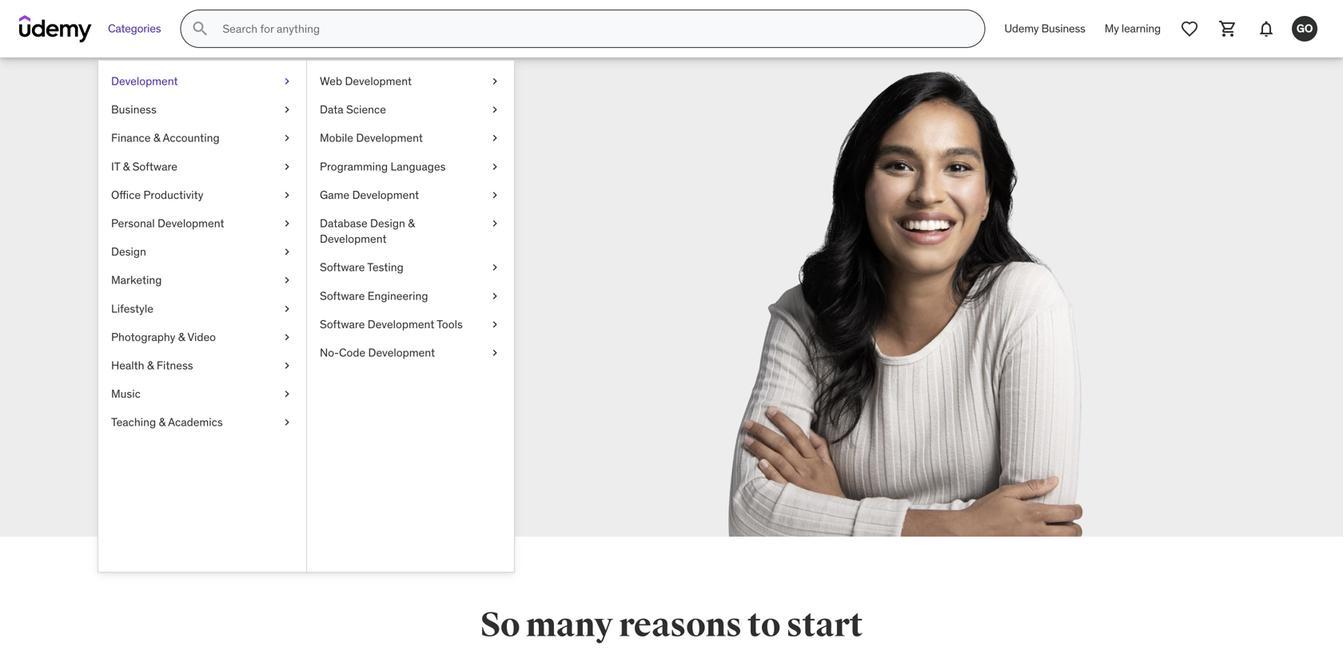 Task type: describe. For each thing, give the bounding box(es) containing it.
& inside database design & development
[[408, 216, 415, 231]]

development inside database design & development
[[320, 232, 387, 246]]

game development link
[[307, 181, 514, 209]]

udemy image
[[19, 15, 92, 42]]

with
[[187, 244, 272, 294]]

science
[[346, 102, 386, 117]]

programming languages link
[[307, 153, 514, 181]]

finance & accounting
[[111, 131, 220, 145]]

data
[[320, 102, 344, 117]]

software for software development tools
[[320, 317, 365, 332]]

xsmall image for programming languages
[[489, 159, 501, 175]]

xsmall image for finance & accounting
[[281, 130, 293, 146]]

xsmall image for photography & video
[[281, 330, 293, 345]]

my
[[1105, 21, 1119, 36]]

web development
[[320, 74, 412, 88]]

lives
[[187, 320, 217, 339]]

so many reasons to start
[[480, 605, 863, 647]]

xsmall image for business
[[281, 102, 293, 118]]

productivity
[[143, 188, 203, 202]]

development down categories dropdown button
[[111, 74, 178, 88]]

so
[[480, 605, 520, 647]]

change
[[366, 299, 416, 318]]

get
[[282, 364, 303, 380]]

personal development
[[111, 216, 224, 231]]

database
[[320, 216, 368, 231]]

academics
[[168, 415, 223, 430]]

xsmall image for web development
[[489, 74, 501, 89]]

wishlist image
[[1180, 19, 1199, 38]]

office
[[111, 188, 141, 202]]

xsmall image for health & fitness
[[281, 358, 293, 374]]

personal
[[111, 216, 155, 231]]

photography & video link
[[98, 323, 306, 352]]

udemy business
[[1005, 21, 1086, 36]]

software testing
[[320, 260, 404, 275]]

engineering
[[368, 289, 428, 303]]

teaching & academics
[[111, 415, 223, 430]]

xsmall image for no-code development
[[489, 345, 501, 361]]

testing
[[367, 260, 404, 275]]

development down office productivity link
[[157, 216, 224, 231]]

xsmall image for data science
[[489, 102, 501, 118]]

health & fitness link
[[98, 352, 306, 380]]

—
[[221, 320, 234, 339]]

started
[[305, 364, 349, 380]]

development down programming languages
[[352, 188, 419, 202]]

business inside 'udemy business' link
[[1042, 21, 1086, 36]]

lifestyle link
[[98, 295, 306, 323]]

no-code development
[[320, 346, 435, 360]]

marketing link
[[98, 266, 306, 295]]

development link
[[98, 67, 306, 96]]

teaching
[[111, 415, 156, 430]]

reasons
[[619, 605, 742, 647]]

notifications image
[[1257, 19, 1276, 38]]

& for accounting
[[153, 131, 160, 145]]

it & software
[[111, 159, 178, 174]]

data science
[[320, 102, 386, 117]]

web
[[320, 74, 342, 88]]

xsmall image for music
[[281, 387, 293, 402]]

go link
[[1286, 10, 1324, 48]]

own
[[336, 320, 364, 339]]

software development tools
[[320, 317, 463, 332]]

programming
[[320, 159, 388, 174]]

software for software testing
[[320, 260, 365, 275]]

to
[[748, 605, 781, 647]]

game development
[[320, 188, 419, 202]]

software engineering link
[[307, 282, 514, 311]]

and
[[337, 299, 362, 318]]

submit search image
[[191, 19, 210, 38]]

programming languages
[[320, 159, 446, 174]]

software testing link
[[307, 254, 514, 282]]

many
[[526, 605, 613, 647]]

database design & development
[[320, 216, 415, 246]]

xsmall image for lifestyle
[[281, 301, 293, 317]]

no-code development link
[[307, 339, 514, 367]]

xsmall image for development
[[281, 74, 293, 89]]

& for software
[[123, 159, 130, 174]]

get started link
[[187, 353, 443, 392]]

office productivity
[[111, 188, 203, 202]]

get started
[[282, 364, 349, 380]]

accounting
[[163, 131, 220, 145]]

start
[[787, 605, 863, 647]]

teaching & academics link
[[98, 409, 306, 437]]

web development link
[[307, 67, 514, 96]]



Task type: vqa. For each thing, say whether or not it's contained in the screenshot.
the "Teach" to the bottom
no



Task type: locate. For each thing, give the bounding box(es) containing it.
xsmall image inside it & software link
[[281, 159, 293, 175]]

xsmall image inside the software engineering link
[[489, 288, 501, 304]]

xsmall image for software development tools
[[489, 317, 501, 333]]

1 horizontal spatial business
[[1042, 21, 1086, 36]]

xsmall image inside office productivity link
[[281, 187, 293, 203]]

an
[[247, 299, 264, 318]]

your
[[303, 320, 333, 339]]

software inside software testing link
[[320, 260, 365, 275]]

lifestyle
[[111, 302, 153, 316]]

0 vertical spatial business
[[1042, 21, 1086, 36]]

design
[[370, 216, 405, 231], [111, 245, 146, 259]]

marketing
[[111, 273, 162, 288]]

music
[[111, 387, 141, 401]]

become
[[187, 299, 243, 318]]

come
[[187, 200, 297, 250]]

development up programming languages
[[356, 131, 423, 145]]

no-
[[320, 346, 339, 360]]

data science link
[[307, 96, 514, 124]]

xsmall image inside business "link"
[[281, 102, 293, 118]]

xsmall image for game development
[[489, 187, 501, 203]]

health & fitness
[[111, 359, 193, 373]]

development down software development tools link
[[368, 346, 435, 360]]

xsmall image inside database design & development link
[[489, 216, 501, 232]]

1 vertical spatial business
[[111, 102, 157, 117]]

xsmall image
[[281, 74, 293, 89], [281, 102, 293, 118], [489, 102, 501, 118], [489, 130, 501, 146], [281, 159, 293, 175], [489, 159, 501, 175], [489, 187, 501, 203], [489, 260, 501, 276], [281, 301, 293, 317], [489, 345, 501, 361]]

xsmall image inside game development link
[[489, 187, 501, 203]]

including
[[238, 320, 300, 339]]

xsmall image inside software testing link
[[489, 260, 501, 276]]

& right the health
[[147, 359, 154, 373]]

software development tools link
[[307, 311, 514, 339]]

xsmall image for software testing
[[489, 260, 501, 276]]

it & software link
[[98, 153, 306, 181]]

& for academics
[[159, 415, 166, 430]]

& inside 'link'
[[147, 359, 154, 373]]

0 vertical spatial design
[[370, 216, 405, 231]]

xsmall image inside "development" link
[[281, 74, 293, 89]]

business up finance
[[111, 102, 157, 117]]

business link
[[98, 96, 306, 124]]

xsmall image inside finance & accounting link
[[281, 130, 293, 146]]

xsmall image for mobile development
[[489, 130, 501, 146]]

development
[[111, 74, 178, 88], [345, 74, 412, 88], [356, 131, 423, 145], [352, 188, 419, 202], [157, 216, 224, 231], [320, 232, 387, 246], [368, 317, 434, 332], [368, 346, 435, 360]]

instructor
[[267, 299, 333, 318]]

software up and
[[320, 260, 365, 275]]

photography
[[111, 330, 175, 344]]

xsmall image for marketing
[[281, 273, 293, 288]]

xsmall image for database design & development
[[489, 216, 501, 232]]

xsmall image for teaching & academics
[[281, 415, 293, 431]]

xsmall image for design
[[281, 244, 293, 260]]

learning
[[1122, 21, 1161, 36]]

&
[[153, 131, 160, 145], [123, 159, 130, 174], [408, 216, 415, 231], [178, 330, 185, 344], [147, 359, 154, 373], [159, 415, 166, 430]]

Search for anything text field
[[219, 15, 965, 42]]

software engineering
[[320, 289, 428, 303]]

software up code
[[320, 317, 365, 332]]

xsmall image inside web development link
[[489, 74, 501, 89]]

0 horizontal spatial design
[[111, 245, 146, 259]]

design down the game development
[[370, 216, 405, 231]]

database design & development link
[[307, 209, 514, 254]]

xsmall image inside the teaching & academics link
[[281, 415, 293, 431]]

& right finance
[[153, 131, 160, 145]]

xsmall image inside the music link
[[281, 387, 293, 402]]

categories button
[[98, 10, 171, 48]]

& for fitness
[[147, 359, 154, 373]]

xsmall image inside data science link
[[489, 102, 501, 118]]

& down game development link
[[408, 216, 415, 231]]

languages
[[391, 159, 446, 174]]

0 horizontal spatial business
[[111, 102, 157, 117]]

software up the office productivity at the left top of the page
[[132, 159, 178, 174]]

xsmall image for office productivity
[[281, 187, 293, 203]]

personal development link
[[98, 209, 306, 238]]

xsmall image inside health & fitness 'link'
[[281, 358, 293, 374]]

video
[[187, 330, 216, 344]]

design link
[[98, 238, 306, 266]]

& right it
[[123, 159, 130, 174]]

us
[[279, 244, 322, 294]]

shopping cart with 0 items image
[[1219, 19, 1238, 38]]

xsmall image for personal development
[[281, 216, 293, 232]]

& right teaching
[[159, 415, 166, 430]]

finance
[[111, 131, 151, 145]]

business
[[1042, 21, 1086, 36], [111, 102, 157, 117]]

office productivity link
[[98, 181, 306, 209]]

health
[[111, 359, 144, 373]]

go
[[1297, 21, 1313, 36]]

mobile development
[[320, 131, 423, 145]]

xsmall image inside marketing link
[[281, 273, 293, 288]]

categories
[[108, 21, 161, 36]]

business right the "udemy"
[[1042, 21, 1086, 36]]

fitness
[[157, 359, 193, 373]]

my learning
[[1105, 21, 1161, 36]]

game
[[320, 188, 350, 202]]

development down engineering
[[368, 317, 434, 332]]

software inside the software engineering link
[[320, 289, 365, 303]]

software for software engineering
[[320, 289, 365, 303]]

& left video
[[178, 330, 185, 344]]

development down database
[[320, 232, 387, 246]]

mobile
[[320, 131, 353, 145]]

xsmall image
[[489, 74, 501, 89], [281, 130, 293, 146], [281, 187, 293, 203], [281, 216, 293, 232], [489, 216, 501, 232], [281, 244, 293, 260], [281, 273, 293, 288], [489, 288, 501, 304], [489, 317, 501, 333], [281, 330, 293, 345], [281, 358, 293, 374], [281, 387, 293, 402], [281, 415, 293, 431]]

software down software testing
[[320, 289, 365, 303]]

code
[[339, 346, 366, 360]]

1 horizontal spatial design
[[370, 216, 405, 231]]

& for video
[[178, 330, 185, 344]]

xsmall image inside design link
[[281, 244, 293, 260]]

photography & video
[[111, 330, 216, 344]]

design down 'personal'
[[111, 245, 146, 259]]

xsmall image inside the programming languages link
[[489, 159, 501, 175]]

teach
[[304, 200, 408, 250]]

xsmall image for software engineering
[[489, 288, 501, 304]]

software
[[132, 159, 178, 174], [320, 260, 365, 275], [320, 289, 365, 303], [320, 317, 365, 332]]

1 vertical spatial design
[[111, 245, 146, 259]]

software inside it & software link
[[132, 159, 178, 174]]

xsmall image inside personal development link
[[281, 216, 293, 232]]

it
[[111, 159, 120, 174]]

development up science
[[345, 74, 412, 88]]

come teach with us become an instructor and change lives — including your own
[[187, 200, 416, 339]]

xsmall image inside 'lifestyle' link
[[281, 301, 293, 317]]

xsmall image inside software development tools link
[[489, 317, 501, 333]]

design inside database design & development
[[370, 216, 405, 231]]

my learning link
[[1095, 10, 1171, 48]]

xsmall image for it & software
[[281, 159, 293, 175]]

xsmall image inside "no-code development" link
[[489, 345, 501, 361]]

xsmall image inside 'mobile development' link
[[489, 130, 501, 146]]

udemy
[[1005, 21, 1039, 36]]

tools
[[437, 317, 463, 332]]

mobile development link
[[307, 124, 514, 153]]

finance & accounting link
[[98, 124, 306, 153]]

udemy business link
[[995, 10, 1095, 48]]

business inside business "link"
[[111, 102, 157, 117]]

xsmall image inside photography & video link
[[281, 330, 293, 345]]

software inside software development tools link
[[320, 317, 365, 332]]

music link
[[98, 380, 306, 409]]



